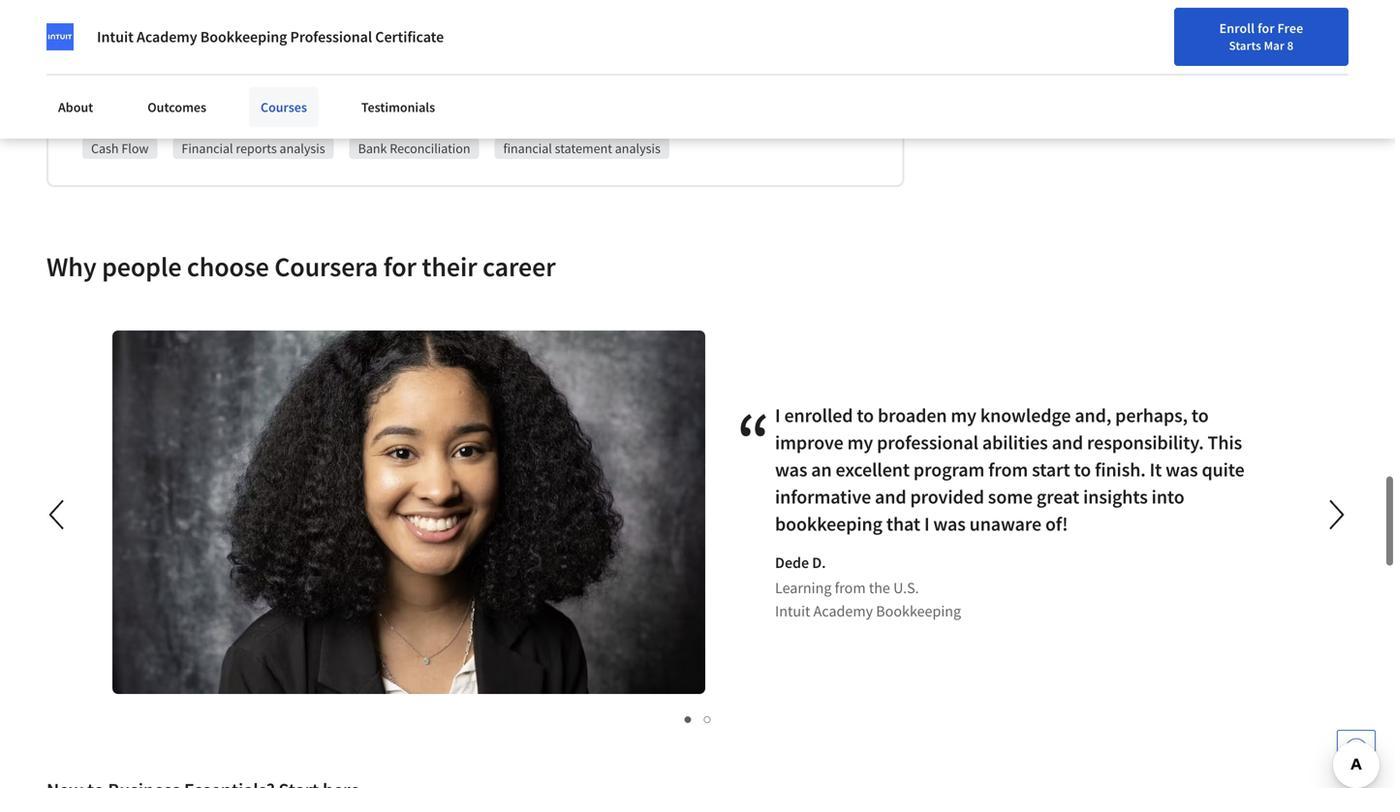 Task type: locate. For each thing, give the bounding box(es) containing it.
0 vertical spatial for
[[1258, 19, 1275, 37]]

free
[[1278, 19, 1304, 37]]

financial reports analysis
[[182, 140, 325, 157]]

slides element
[[81, 709, 1314, 728]]

flow
[[121, 140, 149, 157]]

2 analysis from the left
[[615, 140, 661, 157]]

0 horizontal spatial financial
[[209, 20, 265, 39]]

0 horizontal spatial statement
[[268, 20, 334, 39]]

skills
[[82, 103, 118, 122]]

0 horizontal spatial and
[[875, 485, 907, 509]]

for
[[1258, 19, 1275, 37], [384, 250, 417, 284]]

1 horizontal spatial from
[[989, 458, 1029, 482]]

1 analysis from the left
[[280, 140, 325, 157]]

to right start
[[1075, 458, 1092, 482]]

i right '"'
[[775, 403, 781, 428]]

0 vertical spatial my
[[951, 403, 977, 428]]

from inside " i enrolled to broaden my knowledge and, perhaps, to improve my professional abilities and responsibility. this was an excellent program from start to finish. it was quite informative and provided some great insights into bookkeeping that i was unaware of!
[[989, 458, 1029, 482]]

2 horizontal spatial was
[[1166, 458, 1199, 482]]

go to next testimonial image
[[1315, 492, 1360, 538]]

financial
[[209, 20, 265, 39], [504, 140, 552, 157]]

bank reconciliation
[[358, 140, 471, 157]]

i
[[775, 403, 781, 428], [925, 512, 930, 536]]

1 vertical spatial i
[[925, 512, 930, 536]]

dede
[[775, 553, 809, 573]]

0 horizontal spatial academy
[[137, 27, 197, 47]]

1 horizontal spatial analysis
[[615, 140, 661, 157]]

was down provided in the bottom right of the page
[[934, 512, 966, 536]]

0 horizontal spatial to
[[857, 403, 874, 428]]

into
[[1152, 485, 1185, 509]]

that
[[887, 512, 921, 536]]

intuit
[[97, 27, 134, 47], [775, 602, 811, 621]]

0 vertical spatial bookkeeping
[[200, 27, 287, 47]]

intuit right intuit 'icon'
[[97, 27, 134, 47]]

outcomes link
[[136, 87, 218, 127]]

cash flow
[[91, 140, 149, 157]]

perhaps,
[[1116, 403, 1188, 428]]

0 horizontal spatial analysis
[[280, 140, 325, 157]]

from up some
[[989, 458, 1029, 482]]

1 horizontal spatial financial
[[504, 140, 552, 157]]

my up professional
[[951, 403, 977, 428]]

insights
[[1084, 485, 1148, 509]]

bookkeeping
[[775, 512, 883, 536]]

career
[[483, 250, 556, 284]]

0 horizontal spatial i
[[775, 403, 781, 428]]

0 vertical spatial academy
[[137, 27, 197, 47]]

why people choose coursera for their career
[[47, 250, 556, 284]]

0 horizontal spatial intuit
[[97, 27, 134, 47]]

dede d. learning from the u.s. intuit academy bookkeeping
[[775, 553, 962, 621]]

and
[[1052, 431, 1084, 455], [875, 485, 907, 509]]

1 vertical spatial bookkeeping
[[877, 602, 962, 621]]

and up start
[[1052, 431, 1084, 455]]

1 vertical spatial academy
[[814, 602, 873, 621]]

was
[[775, 458, 808, 482], [1166, 458, 1199, 482], [934, 512, 966, 536]]

to
[[857, 403, 874, 428], [1192, 403, 1209, 428], [1075, 458, 1092, 482]]

of!
[[1046, 512, 1069, 536]]

0 vertical spatial from
[[989, 458, 1029, 482]]

1 horizontal spatial for
[[1258, 19, 1275, 37]]

1 horizontal spatial academy
[[814, 602, 873, 621]]

abilities
[[983, 431, 1049, 455]]

broaden
[[878, 403, 947, 428]]

coursera
[[275, 250, 378, 284]]

and up that
[[875, 485, 907, 509]]

program
[[914, 458, 985, 482]]

and,
[[1075, 403, 1112, 428]]

1 vertical spatial my
[[848, 431, 874, 455]]

intuit down learning
[[775, 602, 811, 621]]

learning
[[775, 578, 832, 598]]

go to previous testimonial image
[[36, 492, 80, 538], [49, 500, 64, 530]]

my up excellent
[[848, 431, 874, 455]]

certificate
[[375, 27, 444, 47]]

0 vertical spatial i
[[775, 403, 781, 428]]

statement
[[268, 20, 334, 39], [555, 140, 613, 157]]

0 horizontal spatial my
[[848, 431, 874, 455]]

0 vertical spatial and
[[1052, 431, 1084, 455]]

analysis
[[280, 140, 325, 157], [615, 140, 661, 157]]

0 horizontal spatial for
[[384, 250, 417, 284]]

1 vertical spatial intuit
[[775, 602, 811, 621]]

this
[[1208, 431, 1243, 455]]

None search field
[[277, 12, 596, 51]]

testimonials
[[361, 98, 435, 116]]

professional
[[290, 27, 372, 47]]

for up mar
[[1258, 19, 1275, 37]]

help center image
[[1345, 738, 1369, 761]]

1 horizontal spatial intuit
[[775, 602, 811, 621]]

my
[[951, 403, 977, 428], [848, 431, 874, 455]]

bookkeeping down the u.s.
[[877, 602, 962, 621]]

mar
[[1265, 38, 1285, 53]]

menu item
[[1048, 19, 1173, 82]]

responsibility.
[[1088, 431, 1205, 455]]

choose
[[187, 250, 269, 284]]

0 horizontal spatial from
[[835, 578, 866, 598]]

academy down the
[[814, 602, 873, 621]]

to up this
[[1192, 403, 1209, 428]]

1 vertical spatial statement
[[555, 140, 613, 157]]

1 vertical spatial from
[[835, 578, 866, 598]]

1 vertical spatial for
[[384, 250, 417, 284]]

courses link
[[249, 87, 319, 127]]

"
[[737, 391, 771, 494]]

why
[[47, 250, 97, 284]]

from
[[989, 458, 1029, 482], [835, 578, 866, 598]]

about
[[58, 98, 93, 116]]

1 horizontal spatial bookkeeping
[[877, 602, 962, 621]]

academy
[[137, 27, 197, 47], [814, 602, 873, 621]]

to right enrolled
[[857, 403, 874, 428]]

1 vertical spatial financial
[[504, 140, 552, 157]]

was left 'an'
[[775, 458, 808, 482]]

bookkeeping up the courses link
[[200, 27, 287, 47]]

academy up outcomes link
[[137, 27, 197, 47]]

was right "it" in the bottom of the page
[[1166, 458, 1199, 482]]

intuit academy bookkeeping professional certificate
[[97, 27, 444, 47]]

from left the
[[835, 578, 866, 598]]

0 vertical spatial intuit
[[97, 27, 134, 47]]

the
[[869, 578, 891, 598]]

start
[[1032, 458, 1071, 482]]

professional
[[877, 431, 979, 455]]

unaware
[[970, 512, 1042, 536]]

for left their
[[384, 250, 417, 284]]

0 horizontal spatial bookkeeping
[[200, 27, 287, 47]]

bookkeeping
[[200, 27, 287, 47], [877, 602, 962, 621]]

i right that
[[925, 512, 930, 536]]

enroll for free starts mar 8
[[1220, 19, 1304, 53]]



Task type: describe. For each thing, give the bounding box(es) containing it.
intuit image
[[47, 23, 74, 50]]

analytical
[[337, 20, 400, 39]]

2 horizontal spatial to
[[1192, 403, 1209, 428]]

informative
[[775, 485, 872, 509]]

describe
[[113, 20, 170, 39]]

people
[[102, 250, 182, 284]]

it
[[1150, 458, 1162, 482]]

bookkeeping inside dede d. learning from the u.s. intuit academy bookkeeping
[[877, 602, 962, 621]]

coursera image
[[23, 16, 146, 47]]

analysis for financial reports analysis
[[280, 140, 325, 157]]

methods.
[[403, 20, 465, 39]]

starts
[[1230, 38, 1262, 53]]

quite
[[1202, 458, 1245, 482]]

reconciliation
[[390, 140, 471, 157]]

from inside dede d. learning from the u.s. intuit academy bookkeeping
[[835, 578, 866, 598]]

1 horizontal spatial and
[[1052, 431, 1084, 455]]

their
[[422, 250, 477, 284]]

about link
[[47, 87, 105, 127]]

1 horizontal spatial statement
[[555, 140, 613, 157]]

u.s.
[[894, 578, 920, 598]]

intuit inside dede d. learning from the u.s. intuit academy bookkeeping
[[775, 602, 811, 621]]

1 horizontal spatial my
[[951, 403, 977, 428]]

1 horizontal spatial was
[[934, 512, 966, 536]]

0 horizontal spatial was
[[775, 458, 808, 482]]

1 horizontal spatial to
[[1075, 458, 1092, 482]]

enrolled
[[785, 403, 853, 428]]

financial statement analysis
[[504, 140, 661, 157]]

1 horizontal spatial i
[[925, 512, 930, 536]]

basic
[[173, 20, 206, 39]]

d.
[[813, 553, 826, 573]]

skills you'll gain
[[82, 103, 189, 122]]

0 vertical spatial financial
[[209, 20, 265, 39]]

gain
[[161, 103, 189, 122]]

testimonials link
[[350, 87, 447, 127]]

you'll
[[121, 103, 158, 122]]

great
[[1037, 485, 1080, 509]]

courses
[[261, 98, 307, 116]]

8
[[1288, 38, 1294, 53]]

provided
[[911, 485, 985, 509]]

knowledge
[[981, 403, 1072, 428]]

learner-dede d-usa image
[[112, 331, 706, 694]]

cash
[[91, 140, 119, 157]]

excellent
[[836, 458, 910, 482]]

academy inside dede d. learning from the u.s. intuit academy bookkeeping
[[814, 602, 873, 621]]

finish.
[[1095, 458, 1146, 482]]

enroll
[[1220, 19, 1255, 37]]

bank
[[358, 140, 387, 157]]

an
[[812, 458, 832, 482]]

improve
[[775, 431, 844, 455]]

for inside enroll for free starts mar 8
[[1258, 19, 1275, 37]]

" i enrolled to broaden my knowledge and, perhaps, to improve my professional abilities and responsibility. this was an excellent program from start to finish. it was quite informative and provided some great insights into bookkeeping that i was unaware of!
[[737, 391, 1245, 536]]

0 vertical spatial statement
[[268, 20, 334, 39]]

some
[[989, 485, 1033, 509]]

financial
[[182, 140, 233, 157]]

outcomes
[[148, 98, 206, 116]]

describe basic financial statement analytical methods.
[[113, 20, 465, 39]]

reports
[[236, 140, 277, 157]]

1 vertical spatial and
[[875, 485, 907, 509]]

analysis for financial statement analysis
[[615, 140, 661, 157]]



Task type: vqa. For each thing, say whether or not it's contained in the screenshot.
the left financial
yes



